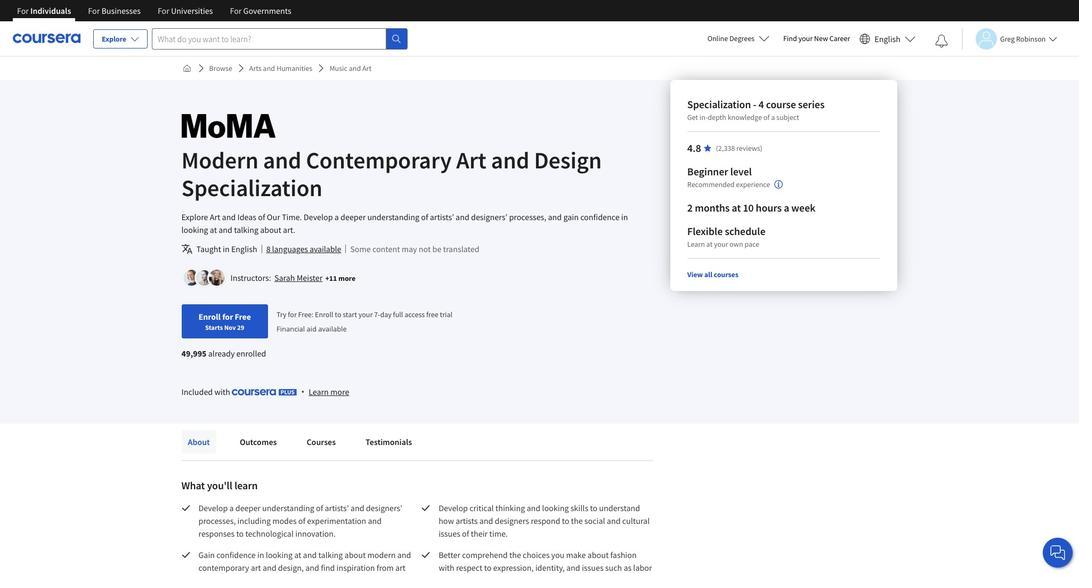 Task type: locate. For each thing, give the bounding box(es) containing it.
you'll
[[207, 479, 232, 492]]

issues down how
[[439, 528, 461, 539]]

sarah meister image
[[183, 270, 199, 286]]

contemporary
[[306, 146, 452, 175]]

of
[[764, 112, 770, 122], [258, 212, 265, 222], [421, 212, 428, 222], [316, 503, 323, 513], [298, 516, 306, 526], [462, 528, 469, 539]]

for inside try for free: enroll to start your 7-day full access free trial financial aid available
[[288, 310, 297, 319]]

your inside flexible schedule learn at your own pace
[[714, 239, 729, 249]]

1 vertical spatial with
[[439, 562, 455, 573]]

1 horizontal spatial processes,
[[509, 212, 547, 222]]

confidence up contemporary
[[217, 550, 256, 560]]

for individuals
[[17, 5, 71, 16]]

with right included
[[215, 387, 230, 397]]

of up not
[[421, 212, 428, 222]]

artists' inside develop a deeper understanding of artists' and designers' processes, including modes of experimentation and responses to technological innovation.
[[325, 503, 349, 513]]

0 vertical spatial specialization
[[688, 98, 751, 111]]

0 vertical spatial artists'
[[430, 212, 454, 222]]

explore inside dropdown button
[[102, 34, 126, 44]]

learn right •
[[309, 387, 329, 397]]

and inside music and art link
[[349, 63, 361, 73]]

talking up find at the left bottom
[[319, 550, 343, 560]]

a inside develop a deeper understanding of artists' and designers' processes, including modes of experimentation and responses to technological innovation.
[[230, 503, 234, 513]]

0 horizontal spatial develop
[[199, 503, 228, 513]]

the up expression,
[[510, 550, 521, 560]]

0 vertical spatial more
[[339, 274, 356, 283]]

deeper up some on the top left of the page
[[341, 212, 366, 222]]

designers' inside develop a deeper understanding of artists' and designers' processes, including modes of experimentation and responses to technological innovation.
[[366, 503, 402, 513]]

0 horizontal spatial the
[[510, 550, 521, 560]]

all
[[705, 270, 713, 279]]

career
[[830, 34, 851, 43]]

some content may not be translated
[[350, 244, 480, 254]]

0 vertical spatial your
[[799, 34, 813, 43]]

0 horizontal spatial deeper
[[236, 503, 261, 513]]

1 vertical spatial specialization
[[182, 173, 323, 203]]

in
[[622, 212, 628, 222], [223, 244, 230, 254], [257, 550, 264, 560]]

with down better
[[439, 562, 455, 573]]

0 vertical spatial with
[[215, 387, 230, 397]]

1 vertical spatial more
[[331, 387, 349, 397]]

1 horizontal spatial the
[[571, 516, 583, 526]]

respond
[[531, 516, 561, 526]]

specialization
[[688, 98, 751, 111], [182, 173, 323, 203]]

about inside explore art and ideas of our time. develop a deeper understanding of artists' and designers' processes, and gain confidence in looking at and talking about art.
[[260, 224, 281, 235]]

for up nov
[[222, 311, 233, 322]]

1 horizontal spatial enroll
[[315, 310, 334, 319]]

processes, up responses
[[199, 516, 236, 526]]

find your new career link
[[778, 32, 856, 45]]

0 horizontal spatial issues
[[439, 528, 461, 539]]

1 vertical spatial talking
[[319, 550, 343, 560]]

about up inspiration
[[345, 550, 366, 560]]

starts
[[205, 323, 223, 332]]

for businesses
[[88, 5, 141, 16]]

instructors:
[[231, 272, 271, 283]]

better comprehend the choices you make about fashion with respect to expression, identity, and issues such as labo
[[439, 550, 654, 574]]

0 vertical spatial english
[[875, 33, 901, 44]]

8
[[266, 244, 271, 254]]

2 horizontal spatial develop
[[439, 503, 468, 513]]

a down you'll
[[230, 503, 234, 513]]

0 horizontal spatial learn
[[309, 387, 329, 397]]

try for free: enroll to start your 7-day full access free trial financial aid available
[[277, 310, 453, 334]]

talking inside "gain confidence in looking at and talking about modern and contemporary art and design, and find inspiration from ar"
[[319, 550, 343, 560]]

0 vertical spatial explore
[[102, 34, 126, 44]]

processes, left gain
[[509, 212, 547, 222]]

1 vertical spatial confidence
[[217, 550, 256, 560]]

1 horizontal spatial issues
[[582, 562, 604, 573]]

financial aid available button
[[277, 324, 347, 334]]

a left week
[[784, 201, 790, 214]]

0 horizontal spatial looking
[[182, 224, 208, 235]]

to up social
[[590, 503, 598, 513]]

confidence
[[581, 212, 620, 222], [217, 550, 256, 560]]

develop down "what you'll learn"
[[199, 503, 228, 513]]

art inside explore art and ideas of our time. develop a deeper understanding of artists' and designers' processes, and gain confidence in looking at and talking about art.
[[210, 212, 220, 222]]

1 vertical spatial understanding
[[262, 503, 314, 513]]

your left own
[[714, 239, 729, 249]]

for left businesses
[[88, 5, 100, 16]]

0 horizontal spatial specialization
[[182, 173, 323, 203]]

looking
[[182, 224, 208, 235], [542, 503, 569, 513], [266, 550, 293, 560]]

1 horizontal spatial english
[[875, 33, 901, 44]]

1 horizontal spatial designers'
[[471, 212, 508, 222]]

of down artists
[[462, 528, 469, 539]]

online
[[708, 34, 728, 43]]

flexible schedule learn at your own pace
[[688, 224, 766, 249]]

financial
[[277, 324, 305, 334]]

looking up taught
[[182, 224, 208, 235]]

more right •
[[331, 387, 349, 397]]

to down the comprehend
[[484, 562, 492, 573]]

may
[[402, 244, 417, 254]]

free
[[235, 311, 251, 322]]

of inside develop critical thinking and looking skills to understand how artists and designers respond to the social and cultural issues of their time.
[[462, 528, 469, 539]]

0 vertical spatial talking
[[234, 224, 259, 235]]

talking
[[234, 224, 259, 235], [319, 550, 343, 560]]

0 horizontal spatial processes,
[[199, 516, 236, 526]]

0 horizontal spatial designers'
[[366, 503, 402, 513]]

0 horizontal spatial confidence
[[217, 550, 256, 560]]

0 vertical spatial processes,
[[509, 212, 547, 222]]

0 horizontal spatial your
[[359, 310, 373, 319]]

for left the universities
[[158, 5, 169, 16]]

design
[[534, 146, 602, 175]]

deeper
[[341, 212, 366, 222], [236, 503, 261, 513]]

1 for from the left
[[17, 5, 29, 16]]

1 vertical spatial art
[[457, 146, 487, 175]]

of left our
[[258, 212, 265, 222]]

looking inside develop critical thinking and looking skills to understand how artists and designers respond to the social and cultural issues of their time.
[[542, 503, 569, 513]]

What do you want to learn? text field
[[152, 28, 387, 49]]

1 horizontal spatial for
[[288, 310, 297, 319]]

0 vertical spatial available
[[310, 244, 341, 254]]

1 horizontal spatial artists'
[[430, 212, 454, 222]]

0 vertical spatial the
[[571, 516, 583, 526]]

about down our
[[260, 224, 281, 235]]

processes,
[[509, 212, 547, 222], [199, 516, 236, 526]]

your left 7-
[[359, 310, 373, 319]]

the down skills
[[571, 516, 583, 526]]

+11 more button
[[325, 273, 356, 284]]

recommended experience
[[688, 180, 770, 189]]

develop for develop critical thinking and looking skills to understand how artists and designers respond to the social and cultural issues of their time.
[[439, 503, 468, 513]]

0 vertical spatial confidence
[[581, 212, 620, 222]]

looking inside "gain confidence in looking at and talking about modern and contemporary art and design, and find inspiration from ar"
[[266, 550, 293, 560]]

1 horizontal spatial confidence
[[581, 212, 620, 222]]

2 horizontal spatial your
[[799, 34, 813, 43]]

browse link
[[205, 59, 237, 78]]

at up taught
[[210, 224, 217, 235]]

understanding up content
[[368, 212, 420, 222]]

for for universities
[[158, 5, 169, 16]]

0 horizontal spatial about
[[260, 224, 281, 235]]

learn inside • learn more
[[309, 387, 329, 397]]

governments
[[243, 5, 291, 16]]

a inside explore art and ideas of our time. develop a deeper understanding of artists' and designers' processes, and gain confidence in looking at and talking about art.
[[335, 212, 339, 222]]

more right +11
[[339, 274, 356, 283]]

confidence right gain
[[581, 212, 620, 222]]

4 for from the left
[[230, 5, 242, 16]]

view all courses link
[[688, 270, 739, 279]]

for for try
[[288, 310, 297, 319]]

1 horizontal spatial learn
[[688, 239, 705, 249]]

3 for from the left
[[158, 5, 169, 16]]

develop right time.
[[304, 212, 333, 222]]

1 horizontal spatial specialization
[[688, 98, 751, 111]]

understanding up modes at bottom left
[[262, 503, 314, 513]]

develop a deeper understanding of artists' and designers' processes, including modes of experimentation and responses to technological innovation.
[[199, 503, 404, 539]]

english left 8
[[231, 244, 257, 254]]

0 vertical spatial learn
[[688, 239, 705, 249]]

artists' up experimentation
[[325, 503, 349, 513]]

specialization up depth
[[688, 98, 751, 111]]

2 months at 10 hours a week
[[688, 201, 816, 214]]

2 horizontal spatial art
[[457, 146, 487, 175]]

1 horizontal spatial art
[[363, 63, 372, 73]]

2 vertical spatial looking
[[266, 550, 293, 560]]

deeper inside develop a deeper understanding of artists' and designers' processes, including modes of experimentation and responses to technological innovation.
[[236, 503, 261, 513]]

free
[[426, 310, 439, 319]]

1 vertical spatial deeper
[[236, 503, 261, 513]]

0 horizontal spatial understanding
[[262, 503, 314, 513]]

designers' inside explore art and ideas of our time. develop a deeper understanding of artists' and designers' processes, and gain confidence in looking at and talking about art.
[[471, 212, 508, 222]]

respect
[[456, 562, 483, 573]]

paola antonelli image
[[196, 270, 212, 286]]

online degrees button
[[699, 27, 778, 50]]

make
[[566, 550, 586, 560]]

0 vertical spatial issues
[[439, 528, 461, 539]]

0 horizontal spatial for
[[222, 311, 233, 322]]

0 horizontal spatial in
[[223, 244, 230, 254]]

music
[[330, 63, 348, 73]]

1 vertical spatial processes,
[[199, 516, 236, 526]]

subject
[[777, 112, 800, 122]]

modern
[[368, 550, 396, 560]]

0 horizontal spatial explore
[[102, 34, 126, 44]]

designers'
[[471, 212, 508, 222], [366, 503, 402, 513]]

time.
[[490, 528, 508, 539]]

comprehend
[[462, 550, 508, 560]]

a right time.
[[335, 212, 339, 222]]

2 vertical spatial art
[[210, 212, 220, 222]]

1 horizontal spatial about
[[345, 550, 366, 560]]

instructors: sarah meister +11 more
[[231, 272, 356, 283]]

learn
[[235, 479, 258, 492]]

0 horizontal spatial enroll
[[199, 311, 221, 322]]

your right find
[[799, 34, 813, 43]]

1 vertical spatial looking
[[542, 503, 569, 513]]

series
[[799, 98, 825, 111]]

for right try
[[288, 310, 297, 319]]

specialization up ideas
[[182, 173, 323, 203]]

0 vertical spatial deeper
[[341, 212, 366, 222]]

1 horizontal spatial deeper
[[341, 212, 366, 222]]

looking inside explore art and ideas of our time. develop a deeper understanding of artists' and designers' processes, and gain confidence in looking at and talking about art.
[[182, 224, 208, 235]]

confidence inside "gain confidence in looking at and talking about modern and contemporary art and design, and find inspiration from ar"
[[217, 550, 256, 560]]

reviews)
[[737, 143, 763, 153]]

enroll up starts
[[199, 311, 221, 322]]

robinson
[[1017, 34, 1046, 43]]

1 horizontal spatial with
[[439, 562, 455, 573]]

english inside button
[[875, 33, 901, 44]]

aid
[[307, 324, 317, 334]]

about up the such
[[588, 550, 609, 560]]

0 horizontal spatial artists'
[[325, 503, 349, 513]]

thinking
[[496, 503, 525, 513]]

2 horizontal spatial about
[[588, 550, 609, 560]]

for left the "individuals"
[[17, 5, 29, 16]]

english right career
[[875, 33, 901, 44]]

1 horizontal spatial in
[[257, 550, 264, 560]]

available right aid
[[318, 324, 347, 334]]

a
[[772, 112, 775, 122], [784, 201, 790, 214], [335, 212, 339, 222], [230, 503, 234, 513]]

designers' up translated
[[471, 212, 508, 222]]

1 horizontal spatial looking
[[266, 550, 293, 560]]

designers' up modern on the bottom left
[[366, 503, 402, 513]]

develop inside develop a deeper understanding of artists' and designers' processes, including modes of experimentation and responses to technological innovation.
[[199, 503, 228, 513]]

learn
[[688, 239, 705, 249], [309, 387, 329, 397]]

1 horizontal spatial explore
[[182, 212, 208, 222]]

english
[[875, 33, 901, 44], [231, 244, 257, 254]]

gain confidence in looking at and talking about modern and contemporary art and design, and find inspiration from ar
[[199, 550, 413, 574]]

1 vertical spatial learn
[[309, 387, 329, 397]]

1 vertical spatial issues
[[582, 562, 604, 573]]

2 for from the left
[[88, 5, 100, 16]]

designers
[[495, 516, 529, 526]]

looking up the respond
[[542, 503, 569, 513]]

learn down flexible
[[688, 239, 705, 249]]

available up +11
[[310, 244, 341, 254]]

1 vertical spatial the
[[510, 550, 521, 560]]

looking up design,
[[266, 550, 293, 560]]

arts and humanities link
[[245, 59, 317, 78]]

0 vertical spatial in
[[622, 212, 628, 222]]

1 horizontal spatial develop
[[304, 212, 333, 222]]

for left governments
[[230, 5, 242, 16]]

more inside • learn more
[[331, 387, 349, 397]]

1 horizontal spatial your
[[714, 239, 729, 249]]

explore up taught
[[182, 212, 208, 222]]

2 horizontal spatial in
[[622, 212, 628, 222]]

1 horizontal spatial talking
[[319, 550, 343, 560]]

to down the including
[[236, 528, 244, 539]]

flexible
[[688, 224, 723, 238]]

at down flexible
[[707, 239, 713, 249]]

1 vertical spatial available
[[318, 324, 347, 334]]

0 horizontal spatial art
[[210, 212, 220, 222]]

of right modes at bottom left
[[298, 516, 306, 526]]

to left start
[[335, 310, 341, 319]]

at
[[732, 201, 741, 214], [210, 224, 217, 235], [707, 239, 713, 249], [294, 550, 301, 560]]

29
[[237, 323, 244, 332]]

your
[[799, 34, 813, 43], [714, 239, 729, 249], [359, 310, 373, 319]]

2 vertical spatial in
[[257, 550, 264, 560]]

develop
[[304, 212, 333, 222], [199, 503, 228, 513], [439, 503, 468, 513]]

0 horizontal spatial talking
[[234, 224, 259, 235]]

1 vertical spatial english
[[231, 244, 257, 254]]

None search field
[[152, 28, 408, 49]]

develop up how
[[439, 503, 468, 513]]

to
[[335, 310, 341, 319], [590, 503, 598, 513], [562, 516, 570, 526], [236, 528, 244, 539], [484, 562, 492, 573]]

home image
[[183, 64, 191, 73]]

issues left the such
[[582, 562, 604, 573]]

chat with us image
[[1050, 544, 1067, 561]]

individuals
[[30, 5, 71, 16]]

explore
[[102, 34, 126, 44], [182, 212, 208, 222]]

the inside better comprehend the choices you make about fashion with respect to expression, identity, and issues such as labo
[[510, 550, 521, 560]]

of down 4
[[764, 112, 770, 122]]

a left the subject
[[772, 112, 775, 122]]

at up design,
[[294, 550, 301, 560]]

greg robinson
[[1001, 34, 1046, 43]]

show notifications image
[[936, 35, 948, 47]]

cultural
[[623, 516, 650, 526]]

0 vertical spatial looking
[[182, 224, 208, 235]]

art.
[[283, 224, 295, 235]]

0 vertical spatial understanding
[[368, 212, 420, 222]]

for inside the enroll for free starts nov 29
[[222, 311, 233, 322]]

available inside try for free: enroll to start your 7-day full access free trial financial aid available
[[318, 324, 347, 334]]

1 vertical spatial explore
[[182, 212, 208, 222]]

available inside 8 languages available button
[[310, 244, 341, 254]]

your inside try for free: enroll to start your 7-day full access free trial financial aid available
[[359, 310, 373, 319]]

1 vertical spatial your
[[714, 239, 729, 249]]

at inside flexible schedule learn at your own pace
[[707, 239, 713, 249]]

2 horizontal spatial looking
[[542, 503, 569, 513]]

deeper up the including
[[236, 503, 261, 513]]

2 vertical spatial your
[[359, 310, 373, 319]]

talking down ideas
[[234, 224, 259, 235]]

1 vertical spatial artists'
[[325, 503, 349, 513]]

artists' up the be
[[430, 212, 454, 222]]

explore inside explore art and ideas of our time. develop a deeper understanding of artists' and designers' processes, and gain confidence in looking at and talking about art.
[[182, 212, 208, 222]]

about inside "gain confidence in looking at and talking about modern and contemporary art and design, and find inspiration from ar"
[[345, 550, 366, 560]]

1 horizontal spatial understanding
[[368, 212, 420, 222]]

develop inside develop critical thinking and looking skills to understand how artists and designers respond to the social and cultural issues of their time.
[[439, 503, 468, 513]]

for governments
[[230, 5, 291, 16]]

for
[[288, 310, 297, 319], [222, 311, 233, 322]]

banner navigation
[[9, 0, 300, 21]]

0 vertical spatial designers'
[[471, 212, 508, 222]]

explore down the for businesses on the left
[[102, 34, 126, 44]]

1 vertical spatial designers'
[[366, 503, 402, 513]]

enroll right the free:
[[315, 310, 334, 319]]

and
[[263, 63, 275, 73], [349, 63, 361, 73], [263, 146, 302, 175], [491, 146, 530, 175], [222, 212, 236, 222], [456, 212, 470, 222], [548, 212, 562, 222], [219, 224, 232, 235], [351, 503, 364, 513], [527, 503, 541, 513], [368, 516, 382, 526], [480, 516, 493, 526], [607, 516, 621, 526], [303, 550, 317, 560], [398, 550, 411, 560], [263, 562, 276, 573], [306, 562, 319, 573], [567, 562, 580, 573]]



Task type: describe. For each thing, give the bounding box(es) containing it.
arts
[[249, 63, 262, 73]]

identity,
[[536, 562, 565, 573]]

online degrees
[[708, 34, 755, 43]]

english button
[[856, 21, 920, 56]]

such
[[606, 562, 622, 573]]

social
[[585, 516, 605, 526]]

course
[[766, 98, 796, 111]]

trial
[[440, 310, 453, 319]]

knowledge
[[728, 112, 762, 122]]

2
[[688, 201, 693, 214]]

with inside better comprehend the choices you make about fashion with respect to expression, identity, and issues such as labo
[[439, 562, 455, 573]]

some
[[350, 244, 371, 254]]

try
[[277, 310, 287, 319]]

and inside better comprehend the choices you make about fashion with respect to expression, identity, and issues such as labo
[[567, 562, 580, 573]]

included with
[[182, 387, 232, 397]]

modern
[[182, 146, 259, 175]]

information about difficulty level pre-requisites. image
[[775, 180, 783, 189]]

outcomes
[[240, 437, 277, 447]]

modern and contemporary art and design specialization
[[182, 146, 602, 203]]

to inside try for free: enroll to start your 7-day full access free trial financial aid available
[[335, 310, 341, 319]]

responses
[[199, 528, 235, 539]]

content
[[373, 244, 400, 254]]

about inside better comprehend the choices you make about fashion with respect to expression, identity, and issues such as labo
[[588, 550, 609, 560]]

for for individuals
[[17, 5, 29, 16]]

at left 10
[[732, 201, 741, 214]]

(2,338 reviews)
[[716, 143, 763, 153]]

processes, inside develop a deeper understanding of artists' and designers' processes, including modes of experimentation and responses to technological innovation.
[[199, 516, 236, 526]]

learn more link
[[309, 385, 349, 398]]

view all courses
[[688, 270, 739, 279]]

explore art and ideas of our time. develop a deeper understanding of artists' and designers' processes, and gain confidence in looking at and talking about art.
[[182, 212, 628, 235]]

how
[[439, 516, 454, 526]]

day
[[380, 310, 392, 319]]

a inside specialization - 4 course series get in-depth knowledge of a subject
[[772, 112, 775, 122]]

of up experimentation
[[316, 503, 323, 513]]

to inside develop a deeper understanding of artists' and designers' processes, including modes of experimentation and responses to technological innovation.
[[236, 528, 244, 539]]

new
[[815, 34, 829, 43]]

from
[[377, 562, 394, 573]]

find your new career
[[784, 34, 851, 43]]

artists' inside explore art and ideas of our time. develop a deeper understanding of artists' and designers' processes, and gain confidence in looking at and talking about art.
[[430, 212, 454, 222]]

the inside develop critical thinking and looking skills to understand how artists and designers respond to the social and cultural issues of their time.
[[571, 516, 583, 526]]

universities
[[171, 5, 213, 16]]

0 horizontal spatial english
[[231, 244, 257, 254]]

own
[[730, 239, 744, 249]]

processes, inside explore art and ideas of our time. develop a deeper understanding of artists' and designers' processes, and gain confidence in looking at and talking about art.
[[509, 212, 547, 222]]

issues inside develop critical thinking and looking skills to understand how artists and designers respond to the social and cultural issues of their time.
[[439, 528, 461, 539]]

artists
[[456, 516, 478, 526]]

nov
[[224, 323, 236, 332]]

understanding inside develop a deeper understanding of artists' and designers' processes, including modes of experimentation and responses to technological innovation.
[[262, 503, 314, 513]]

technological
[[245, 528, 294, 539]]

49,995 already enrolled
[[182, 348, 266, 359]]

what you'll learn
[[182, 479, 258, 492]]

browse
[[209, 63, 232, 73]]

experience
[[736, 180, 770, 189]]

full
[[393, 310, 403, 319]]

enroll for free starts nov 29
[[199, 311, 251, 332]]

michelle millar fisher image
[[209, 270, 225, 286]]

0 vertical spatial art
[[363, 63, 372, 73]]

sarah
[[275, 272, 295, 283]]

and inside arts and humanities 'link'
[[263, 63, 275, 73]]

degrees
[[730, 34, 755, 43]]

months
[[695, 201, 730, 214]]

the museum of modern art image
[[182, 114, 275, 138]]

4.8
[[688, 141, 701, 155]]

you
[[552, 550, 565, 560]]

depth
[[708, 112, 727, 122]]

develop critical thinking and looking skills to understand how artists and designers respond to the social and cultural issues of their time.
[[439, 503, 652, 539]]

level
[[731, 165, 752, 178]]

specialization inside specialization - 4 course series get in-depth knowledge of a subject
[[688, 98, 751, 111]]

develop inside explore art and ideas of our time. develop a deeper understanding of artists' and designers' processes, and gain confidence in looking at and talking about art.
[[304, 212, 333, 222]]

0 horizontal spatial with
[[215, 387, 230, 397]]

at inside "gain confidence in looking at and talking about modern and contemporary art and design, and find inspiration from ar"
[[294, 550, 301, 560]]

pace
[[745, 239, 760, 249]]

learn inside flexible schedule learn at your own pace
[[688, 239, 705, 249]]

our
[[267, 212, 280, 222]]

your inside "link"
[[799, 34, 813, 43]]

taught in english
[[196, 244, 257, 254]]

issues inside better comprehend the choices you make about fashion with respect to expression, identity, and issues such as labo
[[582, 562, 604, 573]]

1 vertical spatial in
[[223, 244, 230, 254]]

art inside modern and contemporary art and design specialization
[[457, 146, 487, 175]]

translated
[[443, 244, 480, 254]]

explore for explore
[[102, 34, 126, 44]]

schedule
[[725, 224, 766, 238]]

gain
[[199, 550, 215, 560]]

for for governments
[[230, 5, 242, 16]]

art
[[251, 562, 261, 573]]

view
[[688, 270, 703, 279]]

courses
[[307, 437, 336, 447]]

access
[[405, 310, 425, 319]]

in inside explore art and ideas of our time. develop a deeper understanding of artists' and designers' processes, and gain confidence in looking at and talking about art.
[[622, 212, 628, 222]]

choices
[[523, 550, 550, 560]]

languages
[[272, 244, 308, 254]]

testimonials
[[366, 437, 412, 447]]

recommended
[[688, 180, 735, 189]]

enroll inside the enroll for free starts nov 29
[[199, 311, 221, 322]]

outcomes link
[[233, 430, 283, 454]]

in inside "gain confidence in looking at and talking about modern and contemporary art and design, and find inspiration from ar"
[[257, 550, 264, 560]]

for universities
[[158, 5, 213, 16]]

find
[[321, 562, 335, 573]]

hours
[[756, 201, 782, 214]]

expression,
[[493, 562, 534, 573]]

coursera plus image
[[232, 389, 297, 396]]

gain
[[564, 212, 579, 222]]

for for businesses
[[88, 5, 100, 16]]

4
[[759, 98, 764, 111]]

explore button
[[93, 29, 148, 49]]

deeper inside explore art and ideas of our time. develop a deeper understanding of artists' and designers' processes, and gain confidence in looking at and talking about art.
[[341, 212, 366, 222]]

7-
[[374, 310, 380, 319]]

confidence inside explore art and ideas of our time. develop a deeper understanding of artists' and designers' processes, and gain confidence in looking at and talking about art.
[[581, 212, 620, 222]]

coursera image
[[13, 30, 81, 47]]

8 languages available button
[[266, 243, 341, 255]]

of inside specialization - 4 course series get in-depth knowledge of a subject
[[764, 112, 770, 122]]

understanding inside explore art and ideas of our time. develop a deeper understanding of artists' and designers' processes, and gain confidence in looking at and talking about art.
[[368, 212, 420, 222]]

experimentation
[[307, 516, 366, 526]]

design,
[[278, 562, 304, 573]]

to right the respond
[[562, 516, 570, 526]]

to inside better comprehend the choices you make about fashion with respect to expression, identity, and issues such as labo
[[484, 562, 492, 573]]

be
[[433, 244, 442, 254]]

8 languages available
[[266, 244, 341, 254]]

arts and humanities
[[249, 63, 313, 73]]

more inside instructors: sarah meister +11 more
[[339, 274, 356, 283]]

at inside explore art and ideas of our time. develop a deeper understanding of artists' and designers' processes, and gain confidence in looking at and talking about art.
[[210, 224, 217, 235]]

talking inside explore art and ideas of our time. develop a deeper understanding of artists' and designers' processes, and gain confidence in looking at and talking about art.
[[234, 224, 259, 235]]

already
[[208, 348, 235, 359]]

as
[[624, 562, 632, 573]]

enroll inside try for free: enroll to start your 7-day full access free trial financial aid available
[[315, 310, 334, 319]]

courses
[[714, 270, 739, 279]]

in-
[[700, 112, 708, 122]]

49,995
[[182, 348, 207, 359]]

explore for explore art and ideas of our time. develop a deeper understanding of artists' and designers' processes, and gain confidence in looking at and talking about art.
[[182, 212, 208, 222]]

specialization inside modern and contemporary art and design specialization
[[182, 173, 323, 203]]

beginner
[[688, 165, 729, 178]]

for for enroll
[[222, 311, 233, 322]]

skills
[[571, 503, 589, 513]]

develop for develop a deeper understanding of artists' and designers' processes, including modes of experimentation and responses to technological innovation.
[[199, 503, 228, 513]]

-
[[753, 98, 757, 111]]

understand
[[599, 503, 640, 513]]

what
[[182, 479, 205, 492]]

+11
[[325, 274, 337, 283]]



Task type: vqa. For each thing, say whether or not it's contained in the screenshot.
1 in the New Courses on Coursera Carousel element
no



